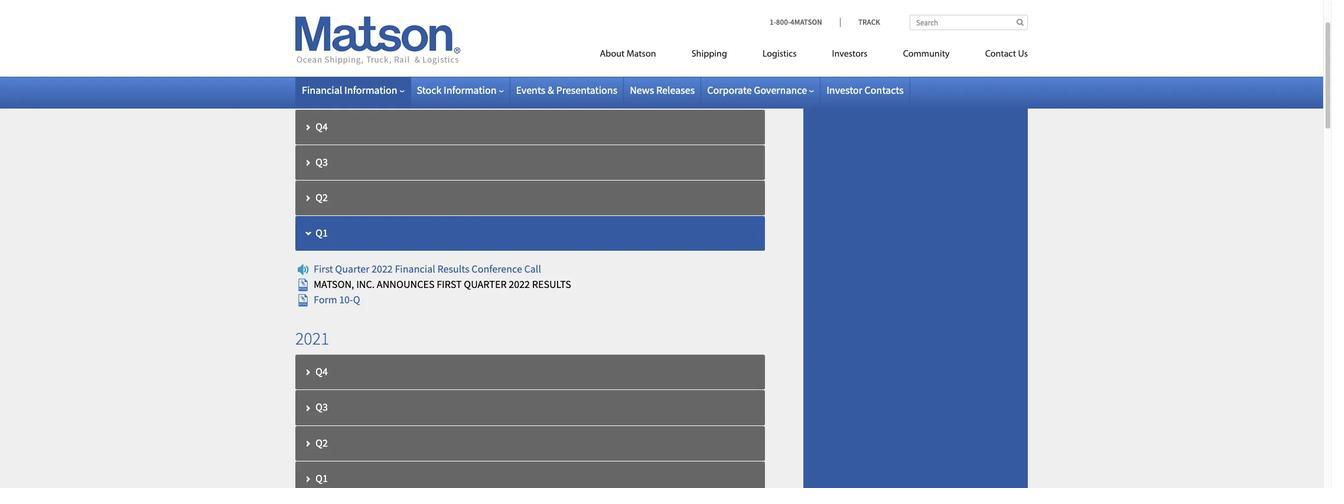 Task type: describe. For each thing, give the bounding box(es) containing it.
about
[[600, 50, 625, 59]]

investor contacts link
[[827, 83, 904, 97]]

q4 for 2022
[[316, 120, 328, 133]]

us
[[1018, 50, 1028, 59]]

4matson
[[791, 17, 823, 27]]

shipping link
[[674, 44, 745, 68]]

top menu navigation
[[547, 44, 1028, 68]]

corporate governance link
[[708, 83, 814, 97]]

first
[[437, 278, 462, 291]]

800-
[[776, 17, 791, 27]]

track
[[859, 17, 881, 27]]

q4 for 2021
[[316, 365, 328, 379]]

news
[[630, 83, 654, 97]]

q1 for 2022
[[316, 226, 328, 240]]

form
[[314, 293, 337, 307]]

investors link
[[815, 44, 886, 68]]

events & presentations link
[[516, 83, 618, 97]]

first
[[314, 262, 333, 276]]

matson image
[[295, 17, 461, 65]]

releases
[[657, 83, 695, 97]]

presentations
[[556, 83, 618, 97]]

about matson link
[[582, 44, 674, 68]]

stock
[[417, 83, 442, 97]]

financial inside first quarter 2022 financial results conference call matson, inc. announces first quarter 2022 results form 10-q
[[395, 262, 435, 276]]

q
[[353, 293, 360, 307]]

q3 for 2022
[[316, 155, 328, 169]]

stock information link
[[417, 83, 504, 97]]

quarter
[[464, 278, 507, 291]]

contact
[[986, 50, 1016, 59]]

shipping
[[692, 50, 727, 59]]

information for financial information
[[345, 83, 397, 97]]

matson, inc. announces first quarter 2022 results link
[[295, 278, 571, 291]]

1-800-4matson link
[[770, 17, 840, 27]]

1-
[[770, 17, 776, 27]]

q2 for 2021
[[316, 436, 328, 450]]

first quarter 2022 financial results conference call link
[[295, 262, 541, 276]]

2021
[[295, 328, 329, 350]]

contacts
[[865, 83, 904, 97]]

announces
[[377, 278, 435, 291]]

inc.
[[356, 278, 375, 291]]

investor
[[827, 83, 863, 97]]

logistics link
[[745, 44, 815, 68]]

first quarter 2022 financial results conference call matson, inc. announces first quarter 2022 results form 10-q
[[314, 262, 571, 307]]

track link
[[840, 17, 881, 27]]

form 10-q link
[[295, 293, 360, 307]]

matson
[[627, 50, 656, 59]]

financial information link
[[302, 83, 405, 97]]

news releases
[[630, 83, 695, 97]]

corporate
[[708, 83, 752, 97]]

events & presentations
[[516, 83, 618, 97]]

logistics
[[763, 50, 797, 59]]



Task type: locate. For each thing, give the bounding box(es) containing it.
1 vertical spatial q4
[[316, 365, 328, 379]]

1 vertical spatial q2
[[316, 191, 328, 205]]

1 horizontal spatial financial
[[395, 262, 435, 276]]

0 horizontal spatial information
[[345, 83, 397, 97]]

q2 for 2022
[[316, 191, 328, 205]]

rss feeds
[[827, 8, 873, 22]]

3 q2 from the top
[[316, 436, 328, 450]]

q4
[[316, 120, 328, 133], [316, 365, 328, 379]]

q1
[[316, 47, 328, 60], [316, 226, 328, 240], [316, 472, 328, 486]]

news releases link
[[630, 83, 695, 97]]

search image
[[1017, 18, 1024, 26]]

q3 for 2021
[[316, 401, 328, 415]]

0 horizontal spatial 2022
[[295, 82, 329, 105]]

information for stock information
[[444, 83, 497, 97]]

1 q2 from the top
[[316, 11, 328, 25]]

community
[[903, 50, 950, 59]]

feeds
[[847, 8, 873, 22]]

information down matson image on the left top of the page
[[345, 83, 397, 97]]

financial information
[[302, 83, 397, 97]]

2022
[[295, 82, 329, 105], [372, 262, 393, 276], [509, 278, 530, 291]]

0 vertical spatial q2
[[316, 11, 328, 25]]

investor contacts
[[827, 83, 904, 97]]

contact us link
[[968, 44, 1028, 68]]

0 horizontal spatial financial
[[302, 83, 342, 97]]

2 q3 from the top
[[316, 401, 328, 415]]

2 horizontal spatial 2022
[[509, 278, 530, 291]]

call
[[524, 262, 541, 276]]

&
[[548, 83, 554, 97]]

None search field
[[910, 15, 1028, 30]]

2 q2 from the top
[[316, 191, 328, 205]]

10-
[[339, 293, 353, 307]]

2 q1 from the top
[[316, 226, 328, 240]]

rss feeds link
[[827, 8, 873, 22]]

events
[[516, 83, 546, 97]]

q2
[[316, 11, 328, 25], [316, 191, 328, 205], [316, 436, 328, 450]]

information right stock
[[444, 83, 497, 97]]

information
[[345, 83, 397, 97], [444, 83, 497, 97]]

q4 down "financial information" on the top left of the page
[[316, 120, 328, 133]]

results
[[532, 278, 571, 291]]

rss
[[827, 8, 844, 22]]

3 q1 from the top
[[316, 472, 328, 486]]

1 information from the left
[[345, 83, 397, 97]]

results
[[438, 262, 470, 276]]

0 vertical spatial financial
[[302, 83, 342, 97]]

q4 down 2021
[[316, 365, 328, 379]]

2 vertical spatial 2022
[[509, 278, 530, 291]]

q1 for 2021
[[316, 472, 328, 486]]

Search search field
[[910, 15, 1028, 30]]

1 q3 from the top
[[316, 155, 328, 169]]

1 vertical spatial 2022
[[372, 262, 393, 276]]

2 information from the left
[[444, 83, 497, 97]]

0 vertical spatial q4
[[316, 120, 328, 133]]

1-800-4matson
[[770, 17, 823, 27]]

about matson
[[600, 50, 656, 59]]

1 q4 from the top
[[316, 120, 328, 133]]

2 vertical spatial q2
[[316, 436, 328, 450]]

0 vertical spatial 2022
[[295, 82, 329, 105]]

0 vertical spatial q3
[[316, 155, 328, 169]]

1 vertical spatial financial
[[395, 262, 435, 276]]

0 vertical spatial q1
[[316, 47, 328, 60]]

corporate governance
[[708, 83, 807, 97]]

matson,
[[314, 278, 354, 291]]

conference
[[472, 262, 522, 276]]

contact us
[[986, 50, 1028, 59]]

community link
[[886, 44, 968, 68]]

governance
[[754, 83, 807, 97]]

1 vertical spatial q3
[[316, 401, 328, 415]]

1 horizontal spatial information
[[444, 83, 497, 97]]

1 q1 from the top
[[316, 47, 328, 60]]

2 q4 from the top
[[316, 365, 328, 379]]

investors
[[832, 50, 868, 59]]

quarter
[[335, 262, 370, 276]]

2 vertical spatial q1
[[316, 472, 328, 486]]

1 horizontal spatial 2022
[[372, 262, 393, 276]]

stock information
[[417, 83, 497, 97]]

1 vertical spatial q1
[[316, 226, 328, 240]]

q3
[[316, 155, 328, 169], [316, 401, 328, 415]]

financial
[[302, 83, 342, 97], [395, 262, 435, 276]]



Task type: vqa. For each thing, say whether or not it's contained in the screenshot.
'October' in the October 13, 2023
no



